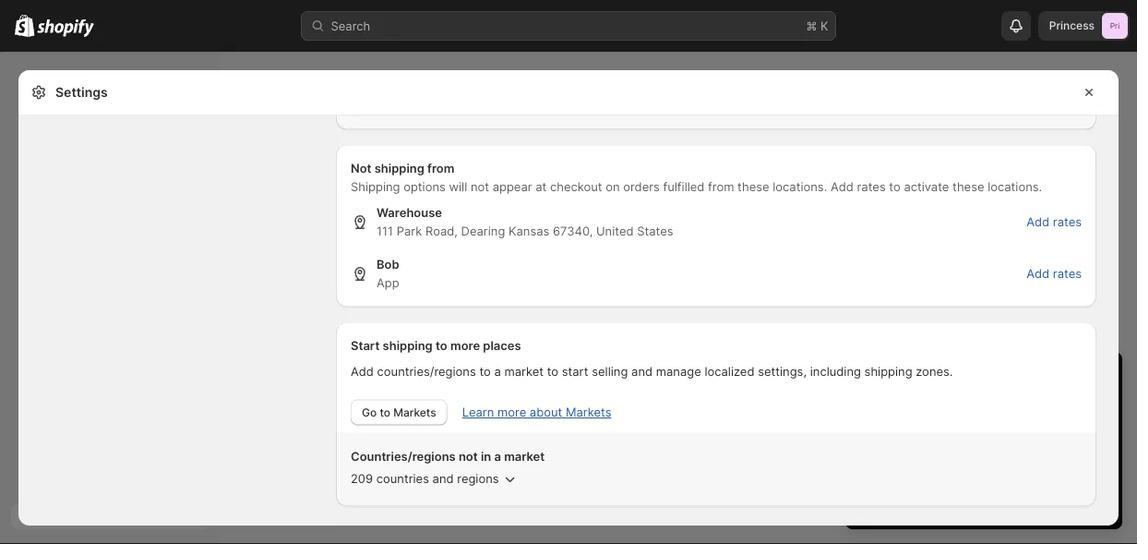 Task type: locate. For each thing, give the bounding box(es) containing it.
your left trial
[[969, 368, 1008, 391]]

not shipping from shipping options will not appear at checkout on orders fulfilled from these locations. add rates to activate these locations.
[[351, 161, 1043, 194]]

in right left
[[949, 368, 964, 391]]

1 vertical spatial shipping
[[383, 339, 433, 353]]

add
[[831, 180, 854, 194], [1027, 215, 1050, 229], [1027, 266, 1050, 281], [351, 364, 374, 379]]

to down $1/month at the right bottom of the page
[[998, 439, 1010, 453]]

manage
[[656, 364, 702, 379]]

1 vertical spatial add rates
[[1027, 266, 1083, 281]]

not inside not shipping from shipping options will not appear at checkout on orders fulfilled from these locations. add rates to activate these locations.
[[471, 180, 490, 194]]

1 horizontal spatial from
[[709, 180, 735, 194]]

1 add rates button from the top
[[1016, 197, 1094, 247]]

shipping up shipping
[[375, 161, 425, 175]]

more left places
[[451, 339, 480, 353]]

these right the fulfilled
[[738, 180, 770, 194]]

1 vertical spatial rates
[[1054, 215, 1083, 229]]

a for in
[[495, 449, 502, 464]]

pick your plan link
[[865, 485, 1105, 511]]

shopify image
[[15, 14, 34, 37], [37, 19, 94, 37]]

more right the 'learn'
[[498, 405, 527, 419]]

1 add rates from the top
[[1027, 215, 1083, 229]]

shipping
[[351, 180, 400, 194]]

2 these from the left
[[953, 180, 985, 194]]

dialog
[[1127, 70, 1138, 526]]

add rates button
[[1016, 197, 1094, 247], [1016, 249, 1094, 299]]

to up countries/regions
[[436, 339, 448, 353]]

1 vertical spatial in
[[481, 449, 492, 464]]

1 vertical spatial more
[[498, 405, 527, 419]]

not up regions
[[459, 449, 478, 464]]

0 vertical spatial your
[[969, 368, 1008, 391]]

to left activate
[[890, 180, 901, 194]]

will
[[449, 180, 468, 194]]

1
[[865, 368, 873, 391]]

1 a from the top
[[495, 364, 501, 379]]

3
[[905, 420, 913, 435]]

countries/regions not in a market
[[351, 449, 545, 464]]

to
[[890, 180, 901, 194], [436, 339, 448, 353], [480, 364, 491, 379], [547, 364, 559, 379], [380, 405, 391, 419], [998, 439, 1010, 453]]

a
[[495, 364, 501, 379], [495, 449, 502, 464]]

0 vertical spatial shipping
[[375, 161, 425, 175]]

markets
[[566, 405, 612, 419], [394, 405, 437, 419]]

your inside first 3 months for $1/month to customize your online store and add bonus features
[[1075, 439, 1100, 453]]

2 market from the top
[[504, 449, 545, 464]]

2 add rates from the top
[[1027, 266, 1083, 281]]

shipping for not
[[375, 161, 425, 175]]

0 horizontal spatial these
[[738, 180, 770, 194]]

from
[[428, 161, 455, 175], [709, 180, 735, 194]]

111
[[377, 224, 394, 238]]

pick your plan
[[947, 491, 1022, 504]]

shipping left left
[[865, 364, 913, 379]]

not right the will
[[471, 180, 490, 194]]

1 horizontal spatial more
[[498, 405, 527, 419]]

1 market from the top
[[505, 364, 544, 379]]

and
[[632, 364, 653, 379], [949, 457, 970, 472], [433, 472, 454, 486]]

market down places
[[505, 364, 544, 379]]

to inside first 3 months for $1/month to customize your online store and add bonus features
[[998, 439, 1010, 453]]

a down places
[[495, 364, 501, 379]]

0 horizontal spatial in
[[481, 449, 492, 464]]

zones.
[[917, 364, 954, 379]]

activate
[[905, 180, 950, 194]]

0 vertical spatial add rates
[[1027, 215, 1083, 229]]

markets down countries/regions
[[394, 405, 437, 419]]

your
[[969, 368, 1008, 391], [1075, 439, 1100, 453], [973, 491, 996, 504]]

0 vertical spatial a
[[495, 364, 501, 379]]

places
[[483, 339, 522, 353]]

locations.
[[773, 180, 828, 194], [989, 180, 1043, 194]]

online
[[879, 457, 913, 472]]

1 vertical spatial market
[[504, 449, 545, 464]]

markets right about on the left bottom
[[566, 405, 612, 419]]

2 add rates button from the top
[[1016, 249, 1094, 299]]

0 vertical spatial in
[[949, 368, 964, 391]]

in
[[949, 368, 964, 391], [481, 449, 492, 464]]

1 vertical spatial add rates button
[[1016, 249, 1094, 299]]

not
[[471, 180, 490, 194], [459, 449, 478, 464]]

states
[[638, 224, 674, 238]]

start
[[351, 339, 380, 353]]

market down learn more about markets link
[[504, 449, 545, 464]]

your inside dropdown button
[[969, 368, 1008, 391]]

at
[[536, 180, 547, 194]]

add countries/regions to a market to start selling and manage localized settings, including shipping zones.
[[351, 364, 954, 379]]

checkout
[[550, 180, 603, 194]]

0 vertical spatial market
[[505, 364, 544, 379]]

1 horizontal spatial these
[[953, 180, 985, 194]]

1 vertical spatial a
[[495, 449, 502, 464]]

first
[[879, 420, 902, 435]]

0 horizontal spatial shopify image
[[15, 14, 34, 37]]

appear
[[493, 180, 533, 194]]

1 horizontal spatial locations.
[[989, 180, 1043, 194]]

shipping inside not shipping from shipping options will not appear at checkout on orders fulfilled from these locations. add rates to activate these locations.
[[375, 161, 425, 175]]

0 horizontal spatial more
[[451, 339, 480, 353]]

0 horizontal spatial locations.
[[773, 180, 828, 194]]

left
[[915, 368, 944, 391]]

1 horizontal spatial and
[[632, 364, 653, 379]]

1 day left in your trial
[[865, 368, 1046, 391]]

shipping
[[375, 161, 425, 175], [383, 339, 433, 353], [865, 364, 913, 379]]

and left add
[[949, 457, 970, 472]]

shipping for start
[[383, 339, 433, 353]]

2 vertical spatial your
[[973, 491, 996, 504]]

0 vertical spatial rates
[[858, 180, 886, 194]]

0 vertical spatial from
[[428, 161, 455, 175]]

2 a from the top
[[495, 449, 502, 464]]

add rates
[[1027, 215, 1083, 229], [1027, 266, 1083, 281]]

and right selling
[[632, 364, 653, 379]]

add
[[974, 457, 995, 472]]

park
[[397, 224, 422, 238]]

2 horizontal spatial and
[[949, 457, 970, 472]]

rates
[[858, 180, 886, 194], [1054, 215, 1083, 229], [1054, 266, 1083, 281]]

from up options
[[428, 161, 455, 175]]

0 vertical spatial more
[[451, 339, 480, 353]]

0 vertical spatial add rates button
[[1016, 197, 1094, 247]]

including
[[811, 364, 862, 379]]

and down countries/regions not in a market
[[433, 472, 454, 486]]

settings
[[55, 85, 108, 100]]

1 horizontal spatial in
[[949, 368, 964, 391]]

options
[[404, 180, 446, 194]]

1 vertical spatial from
[[709, 180, 735, 194]]

warehouse 111 park road, dearing kansas 67340, united states
[[377, 206, 674, 238]]

2 vertical spatial rates
[[1054, 266, 1083, 281]]

market
[[505, 364, 544, 379], [504, 449, 545, 464]]

0 vertical spatial not
[[471, 180, 490, 194]]

a up regions
[[495, 449, 502, 464]]

and inside first 3 months for $1/month to customize your online store and add bonus features
[[949, 457, 970, 472]]

rates for warehouse 111 park road, dearing kansas 67340, united states
[[1054, 215, 1083, 229]]

localized
[[705, 364, 755, 379]]

go to markets
[[362, 405, 437, 419]]

about
[[530, 405, 563, 419]]

these
[[738, 180, 770, 194], [953, 180, 985, 194]]

1 vertical spatial your
[[1075, 439, 1100, 453]]

209 countries and regions button
[[351, 466, 520, 492]]

your up features
[[1075, 439, 1100, 453]]

kansas
[[509, 224, 550, 238]]

bonus
[[999, 457, 1034, 472]]

shipping up countries/regions
[[383, 339, 433, 353]]

learn
[[462, 405, 494, 419]]

0 horizontal spatial and
[[433, 472, 454, 486]]

not
[[351, 161, 372, 175]]

your right pick
[[973, 491, 996, 504]]

these right activate
[[953, 180, 985, 194]]

from right the fulfilled
[[709, 180, 735, 194]]

more
[[451, 339, 480, 353], [498, 405, 527, 419]]

settings,
[[758, 364, 807, 379]]

1 day left in your trial element
[[846, 400, 1123, 529]]

to right go
[[380, 405, 391, 419]]

in up regions
[[481, 449, 492, 464]]



Task type: describe. For each thing, give the bounding box(es) containing it.
for
[[962, 420, 978, 435]]

countries
[[377, 472, 429, 486]]

1 vertical spatial not
[[459, 449, 478, 464]]

in inside dropdown button
[[949, 368, 964, 391]]

$1/month
[[981, 420, 1035, 435]]

a for to
[[495, 364, 501, 379]]

orders
[[624, 180, 660, 194]]

add rates button for app
[[1016, 249, 1094, 299]]

trial
[[1013, 368, 1046, 391]]

store
[[917, 457, 946, 472]]

settings dialog
[[18, 0, 1120, 544]]

0 horizontal spatial from
[[428, 161, 455, 175]]

months
[[916, 420, 959, 435]]

0 horizontal spatial markets
[[394, 405, 437, 419]]

1 locations. from the left
[[773, 180, 828, 194]]

to down places
[[480, 364, 491, 379]]

regions
[[457, 472, 499, 486]]

add rates for 111 park road, dearing kansas 67340, united states
[[1027, 215, 1083, 229]]

learn more about markets
[[462, 405, 612, 419]]

start
[[562, 364, 589, 379]]

bob app
[[377, 257, 400, 290]]

first 3 months for $1/month to customize your online store and add bonus features
[[879, 420, 1100, 472]]

pick
[[947, 491, 970, 504]]

go to markets link
[[351, 399, 448, 425]]

rates for bob app
[[1054, 266, 1083, 281]]

fulfilled
[[664, 180, 705, 194]]

road,
[[426, 224, 458, 238]]

learn more about markets link
[[462, 405, 612, 419]]

princess image
[[1103, 13, 1129, 39]]

to inside not shipping from shipping options will not appear at checkout on orders fulfilled from these locations. add rates to activate these locations.
[[890, 180, 901, 194]]

start shipping to more places
[[351, 339, 522, 353]]

market for to
[[505, 364, 544, 379]]

selling
[[592, 364, 628, 379]]

plan
[[999, 491, 1022, 504]]

add inside not shipping from shipping options will not appear at checkout on orders fulfilled from these locations. add rates to activate these locations.
[[831, 180, 854, 194]]

add rates button for 111 park road, dearing kansas 67340, united states
[[1016, 197, 1094, 247]]

day
[[878, 368, 910, 391]]

⌘
[[807, 18, 818, 33]]

countries/regions
[[377, 364, 476, 379]]

customize
[[1013, 439, 1071, 453]]

united
[[597, 224, 634, 238]]

to left "start"
[[547, 364, 559, 379]]

go
[[362, 405, 377, 419]]

2 locations. from the left
[[989, 180, 1043, 194]]

67340,
[[553, 224, 593, 238]]

princess
[[1050, 19, 1095, 32]]

search
[[331, 18, 371, 33]]

1 day left in your trial button
[[846, 352, 1123, 391]]

dearing
[[461, 224, 506, 238]]

k
[[821, 18, 829, 33]]

⌘ k
[[807, 18, 829, 33]]

209
[[351, 472, 373, 486]]

app
[[377, 276, 400, 290]]

market for in
[[504, 449, 545, 464]]

1 these from the left
[[738, 180, 770, 194]]

2 vertical spatial shipping
[[865, 364, 913, 379]]

countries/regions
[[351, 449, 456, 464]]

in inside dialog
[[481, 449, 492, 464]]

add rates for app
[[1027, 266, 1083, 281]]

rates inside not shipping from shipping options will not appear at checkout on orders fulfilled from these locations. add rates to activate these locations.
[[858, 180, 886, 194]]

1 horizontal spatial shopify image
[[37, 19, 94, 37]]

on
[[606, 180, 620, 194]]

warehouse
[[377, 206, 442, 220]]

and inside 209 countries and regions button
[[433, 472, 454, 486]]

features
[[1037, 457, 1084, 472]]

1 horizontal spatial markets
[[566, 405, 612, 419]]

bob
[[377, 257, 400, 272]]

209 countries and regions
[[351, 472, 499, 486]]



Task type: vqa. For each thing, say whether or not it's contained in the screenshot.
E.G. Summer Collection, Under $100, Staff Picks text field
no



